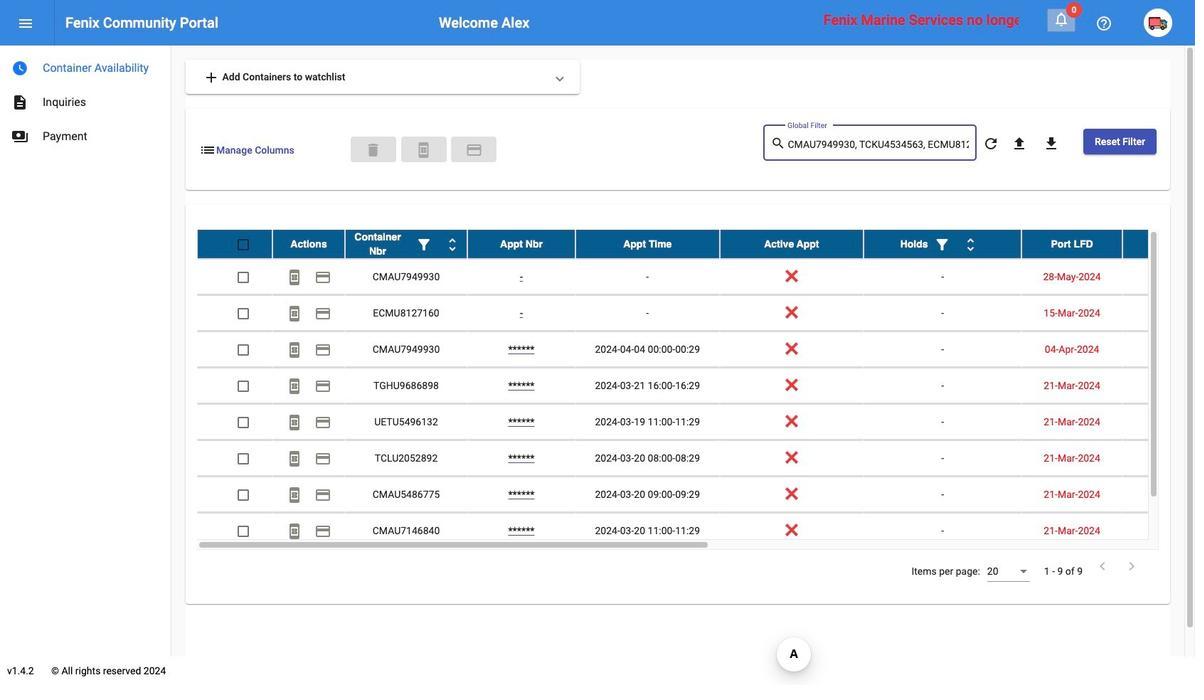 Task type: describe. For each thing, give the bounding box(es) containing it.
6 row from the top
[[197, 404, 1195, 441]]

cell for eighth row from the bottom
[[1123, 259, 1195, 295]]

7 row from the top
[[197, 441, 1195, 477]]

Global Watchlist Filter field
[[788, 139, 969, 151]]

3 row from the top
[[197, 295, 1195, 332]]

2 row from the top
[[197, 259, 1195, 295]]

4 row from the top
[[197, 332, 1195, 368]]

delete image
[[365, 141, 382, 159]]

cell for 6th row
[[1123, 404, 1195, 440]]



Task type: locate. For each thing, give the bounding box(es) containing it.
9 row from the top
[[197, 513, 1195, 549]]

cell for second row from the bottom
[[1123, 477, 1195, 512]]

8 cell from the top
[[1123, 513, 1195, 549]]

cell for 3rd row
[[1123, 295, 1195, 331]]

8 row from the top
[[197, 477, 1195, 513]]

cell for ninth row from the top of the page
[[1123, 513, 1195, 549]]

column header
[[273, 230, 345, 258], [345, 230, 468, 258], [468, 230, 576, 258], [576, 230, 720, 258], [720, 230, 864, 258], [864, 230, 1022, 258], [1022, 230, 1123, 258], [1123, 230, 1195, 258]]

1 column header from the left
[[273, 230, 345, 258]]

2 column header from the left
[[345, 230, 468, 258]]

navigation
[[0, 46, 171, 154]]

1 row from the top
[[197, 230, 1195, 259]]

6 cell from the top
[[1123, 441, 1195, 476]]

3 cell from the top
[[1123, 332, 1195, 367]]

6 column header from the left
[[864, 230, 1022, 258]]

7 cell from the top
[[1123, 477, 1195, 512]]

5 cell from the top
[[1123, 404, 1195, 440]]

4 column header from the left
[[576, 230, 720, 258]]

cell for third row from the bottom
[[1123, 441, 1195, 476]]

2 cell from the top
[[1123, 295, 1195, 331]]

cell
[[1123, 259, 1195, 295], [1123, 295, 1195, 331], [1123, 332, 1195, 367], [1123, 368, 1195, 404], [1123, 404, 1195, 440], [1123, 441, 1195, 476], [1123, 477, 1195, 512], [1123, 513, 1195, 549]]

cell for 6th row from the bottom
[[1123, 332, 1195, 367]]

row
[[197, 230, 1195, 259], [197, 259, 1195, 295], [197, 295, 1195, 332], [197, 332, 1195, 368], [197, 368, 1195, 404], [197, 404, 1195, 441], [197, 441, 1195, 477], [197, 477, 1195, 513], [197, 513, 1195, 549]]

1 cell from the top
[[1123, 259, 1195, 295]]

grid
[[197, 230, 1195, 550]]

no color image
[[1053, 11, 1070, 28], [17, 15, 34, 32], [203, 69, 220, 86], [11, 94, 28, 111], [771, 135, 788, 152], [199, 141, 216, 159], [415, 141, 432, 159], [466, 141, 483, 159], [416, 236, 433, 254], [444, 236, 461, 254], [934, 236, 951, 254], [962, 236, 980, 254], [286, 269, 303, 286], [315, 378, 332, 395], [286, 414, 303, 431], [286, 451, 303, 468], [315, 451, 332, 468], [315, 487, 332, 504], [315, 523, 332, 540], [1124, 558, 1141, 575]]

7 column header from the left
[[1022, 230, 1123, 258]]

5 row from the top
[[197, 368, 1195, 404]]

4 cell from the top
[[1123, 368, 1195, 404]]

8 column header from the left
[[1123, 230, 1195, 258]]

5 column header from the left
[[720, 230, 864, 258]]

no color image
[[1096, 15, 1113, 32], [11, 60, 28, 77], [11, 128, 28, 145], [983, 135, 1000, 152], [1011, 135, 1028, 152], [1043, 135, 1060, 152], [315, 269, 332, 286], [286, 306, 303, 323], [315, 306, 332, 323], [286, 342, 303, 359], [315, 342, 332, 359], [286, 378, 303, 395], [315, 414, 332, 431], [286, 487, 303, 504], [286, 523, 303, 540], [1094, 558, 1111, 575]]

cell for 5th row from the bottom of the page
[[1123, 368, 1195, 404]]

3 column header from the left
[[468, 230, 576, 258]]



Task type: vqa. For each thing, say whether or not it's contained in the screenshot.
bottom PICKUP
no



